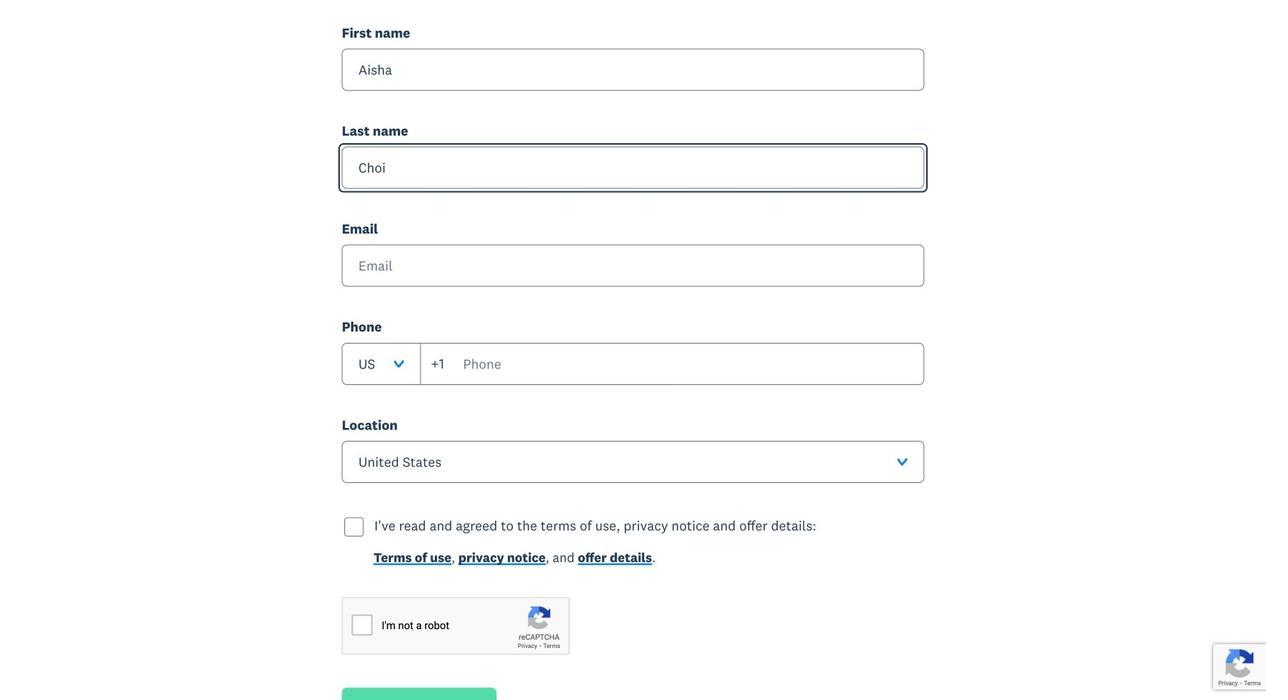 Task type: describe. For each thing, give the bounding box(es) containing it.
Phone text field
[[420, 343, 925, 385]]

Email email field
[[342, 245, 925, 287]]

First name text field
[[342, 49, 925, 91]]



Task type: vqa. For each thing, say whether or not it's contained in the screenshot.
Email email field
yes



Task type: locate. For each thing, give the bounding box(es) containing it.
Last name text field
[[342, 147, 925, 189]]



